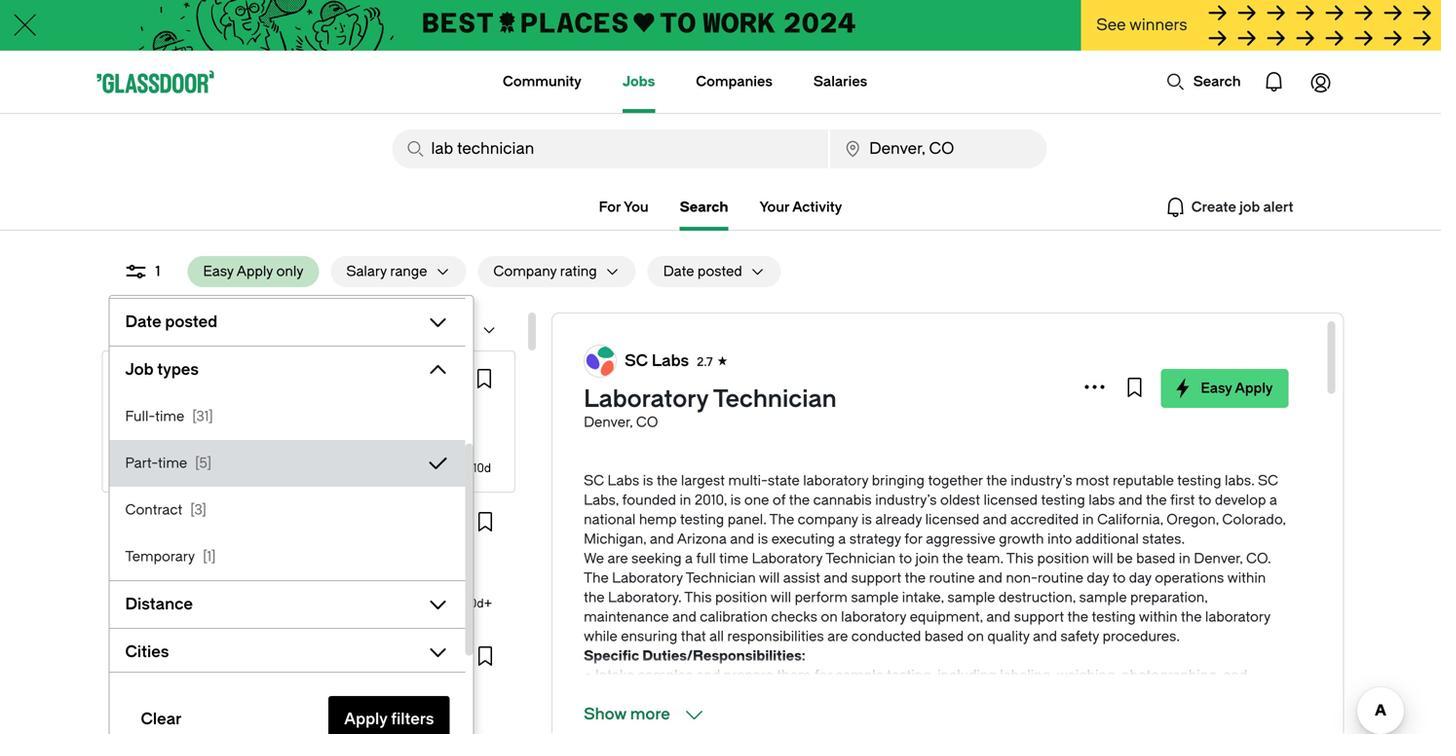 Task type: locate. For each thing, give the bounding box(es) containing it.
salaries
[[813, 74, 867, 90]]

to right first
[[1198, 493, 1211, 509]]

measurement
[[197, 512, 274, 525]]

10d
[[473, 462, 491, 475]]

first
[[1170, 493, 1195, 509]]

0 horizontal spatial to
[[899, 551, 912, 567]]

labs up the full-time [31]
[[170, 372, 197, 386]]

1 horizontal spatial support
[[1014, 609, 1064, 626]]

labs up 'labs,'
[[608, 473, 639, 489]]

apply down $70k
[[157, 598, 183, 609]]

easy inside easy apply button
[[1201, 380, 1232, 397]]

1 vertical spatial to
[[899, 551, 912, 567]]

1 vertical spatial est.)
[[247, 578, 270, 591]]

technician down strategy
[[825, 551, 896, 567]]

time for full-
[[155, 409, 184, 425]]

are down perform
[[827, 629, 848, 645]]

0 vertical spatial search
[[1193, 74, 1241, 90]]

licensed down oldest
[[925, 512, 979, 528]]

sample up the conducted in the right of the page
[[851, 590, 899, 606]]

denver, up 'labs,'
[[584, 415, 633, 431]]

1 horizontal spatial industry's
[[1011, 473, 1072, 489]]

1 horizontal spatial (employer
[[257, 442, 313, 456]]

job types button
[[110, 355, 418, 386]]

to left join in the right of the page
[[899, 551, 912, 567]]

(employer inside broomfield, co $50k - $70k (employer est.) easy apply
[[188, 578, 245, 591]]

day down additional
[[1087, 570, 1109, 587]]

easy right 1
[[203, 264, 234, 280]]

day
[[1087, 570, 1109, 587], [1129, 570, 1151, 587]]

inc.
[[224, 646, 244, 660]]

- inside broomfield, co $50k - $70k (employer est.) easy apply
[[149, 578, 154, 591]]

lottie animation container image
[[1297, 58, 1344, 105], [1297, 58, 1344, 105]]

0 horizontal spatial a
[[685, 551, 693, 567]]

apply up labs.
[[1235, 380, 1273, 397]]

0 horizontal spatial the
[[584, 570, 609, 587]]

posted inside date posted dropdown button
[[698, 264, 742, 280]]

winners
[[1129, 16, 1187, 34]]

easy apply inside the jobs list element
[[134, 463, 184, 474]]

1 vertical spatial date
[[125, 313, 161, 331]]

co
[[332, 322, 354, 338], [636, 415, 658, 431], [163, 423, 182, 437], [185, 558, 204, 572]]

strategy
[[849, 532, 901, 548]]

intake,
[[902, 590, 944, 606]]

testing,
[[887, 668, 934, 684]]

position
[[1037, 551, 1089, 567], [715, 590, 767, 606]]

1 vertical spatial will
[[759, 570, 780, 587]]

sample
[[851, 590, 899, 606], [947, 590, 995, 606], [1079, 590, 1127, 606], [836, 668, 884, 684]]

date inside popup button
[[125, 313, 161, 331]]

will
[[1092, 551, 1113, 567], [759, 570, 780, 587], [770, 590, 791, 606]]

sc inside the jobs list element
[[150, 372, 167, 386]]

denver, inside sc labs is the largest multi-state laboratory bringing together the industry's most reputable testing labs. sc labs, founded in 2010, is one of the cannabis industry's oldest licensed testing labs and the first to develop a national hemp testing panel. the company is already licensed and accredited in california, oregon, colorado, michigan, and arizona and is executing a strategy for aggressive growth into additional states. we are seeking a full time laboratory technician to join the team. this position will be based in denver, co. the laboratory technician will assist and support the routine and non-routine day to day operations within the laboratory. this position will perform sample intake, sample destruction, sample preparation, maintenance and calibration checks on laboratory equipment, and support the testing within the laboratory while ensuring that all responsibilities are conducted based on quality and safety procedures. specific duties/responsibilities: ● intake samples and prepare them for sample testing, including labeling, weighing, photographing, and organizing samples
[[1194, 551, 1243, 567]]

time left [5]
[[158, 456, 187, 472]]

1 horizontal spatial licensed
[[984, 493, 1038, 509]]

sc
[[625, 352, 648, 370], [150, 372, 167, 386], [584, 473, 604, 489], [1258, 473, 1278, 489]]

posted right lab
[[165, 313, 217, 331]]

1 horizontal spatial are
[[827, 629, 848, 645]]

1 horizontal spatial none field
[[830, 130, 1047, 169]]

1 none field from the left
[[392, 130, 828, 169]]

1 horizontal spatial est.)
[[316, 442, 339, 456]]

industry's up accredited
[[1011, 473, 1072, 489]]

sc labs logo image
[[585, 346, 616, 377], [119, 368, 141, 390]]

2 horizontal spatial a
[[1269, 493, 1277, 509]]

time left "[31]" on the bottom left of page
[[155, 409, 184, 425]]

testing
[[1177, 473, 1221, 489], [1041, 493, 1085, 509], [680, 512, 724, 528], [1092, 609, 1136, 626]]

day down be on the bottom right
[[1129, 570, 1151, 587]]

will up "checks"
[[770, 590, 791, 606]]

within down preparation, in the right of the page
[[1139, 609, 1178, 626]]

see winners
[[1096, 16, 1187, 34]]

[1]
[[203, 549, 216, 565]]

a left full
[[685, 551, 693, 567]]

origins laboratory inc.
[[117, 646, 244, 660]]

0 vertical spatial will
[[1092, 551, 1113, 567]]

date posted down search link
[[663, 264, 742, 280]]

posted down search link
[[698, 264, 742, 280]]

date up job
[[125, 313, 161, 331]]

for right the 'them'
[[814, 668, 832, 684]]

denver, up operations
[[1194, 551, 1243, 567]]

0 vertical spatial (employer
[[257, 442, 313, 456]]

0 vertical spatial technician
[[713, 386, 837, 413]]

(employer right hour
[[257, 442, 313, 456]]

date posted
[[663, 264, 742, 280], [125, 313, 217, 331]]

0 vertical spatial time
[[155, 409, 184, 425]]

laboratory up 'cannabis'
[[803, 473, 868, 489]]

aggressive
[[926, 532, 995, 548]]

1 vertical spatial (employer
[[188, 578, 245, 591]]

on left quality
[[967, 629, 984, 645]]

search link
[[680, 196, 728, 219]]

1 vertical spatial samples
[[655, 687, 710, 703]]

- right $19.00
[[156, 442, 161, 456]]

easy apply
[[1201, 380, 1273, 397], [134, 463, 184, 474]]

- down broomfield, on the left
[[149, 578, 154, 591]]

1 vertical spatial sc labs
[[150, 372, 197, 386]]

sc labs logo image down rating
[[585, 346, 616, 377]]

the down we
[[584, 570, 609, 587]]

est.) inside denver, co $19.00 - $20.00 per hour (employer est.)
[[316, 442, 339, 456]]

california,
[[1097, 512, 1163, 528]]

within
[[1227, 570, 1266, 587], [1139, 609, 1178, 626]]

1 vertical spatial industry's
[[875, 493, 937, 509]]

0 horizontal spatial routine
[[929, 570, 975, 587]]

0 vertical spatial for
[[904, 532, 922, 548]]

1 vertical spatial labs
[[170, 372, 197, 386]]

1 vertical spatial this
[[684, 590, 712, 606]]

and up 'california,'
[[1118, 493, 1143, 509]]

licensed
[[984, 493, 1038, 509], [925, 512, 979, 528]]

0 horizontal spatial date posted
[[125, 313, 217, 331]]

posted
[[698, 264, 742, 280], [165, 313, 217, 331]]

1 vertical spatial search
[[680, 199, 728, 215]]

types
[[157, 361, 199, 379]]

full-
[[125, 409, 155, 425]]

based down "equipment,"
[[924, 629, 964, 645]]

easy apply down $19.00
[[134, 463, 184, 474]]

your activity
[[759, 199, 842, 215]]

support down strategy
[[851, 570, 901, 587]]

30d+
[[462, 597, 492, 611]]

co inside denver, co $19.00 - $20.00 per hour (employer est.)
[[163, 423, 182, 437]]

technician down full
[[686, 570, 756, 587]]

1 horizontal spatial posted
[[698, 264, 742, 280]]

hour
[[226, 442, 254, 456]]

est.) right hour
[[316, 442, 339, 456]]

this up the that
[[684, 590, 712, 606]]

0 vertical spatial to
[[1198, 493, 1211, 509]]

executing
[[771, 532, 835, 548]]

your activity link
[[759, 196, 842, 219]]

industry's up already
[[875, 493, 937, 509]]

position up calibration
[[715, 590, 767, 606]]

1 vertical spatial date posted
[[125, 313, 217, 331]]

1 horizontal spatial easy apply
[[1201, 380, 1273, 397]]

0 horizontal spatial within
[[1139, 609, 1178, 626]]

and right photographing,
[[1223, 668, 1247, 684]]

date posted inside dropdown button
[[663, 264, 742, 280]]

0 vertical spatial on
[[821, 609, 838, 626]]

0 horizontal spatial day
[[1087, 570, 1109, 587]]

the
[[657, 473, 678, 489], [986, 473, 1007, 489], [789, 493, 810, 509], [1146, 493, 1167, 509], [942, 551, 963, 567], [905, 570, 926, 587], [584, 590, 605, 606], [1067, 609, 1088, 626], [1181, 609, 1202, 626]]

assist
[[783, 570, 820, 587]]

0 vertical spatial labs
[[652, 352, 689, 370]]

are
[[607, 551, 628, 567], [827, 629, 848, 645]]

and right test
[[173, 512, 194, 525]]

largest
[[681, 473, 725, 489]]

routine down join in the right of the page
[[929, 570, 975, 587]]

0 horizontal spatial date
[[125, 313, 161, 331]]

0 vertical spatial are
[[607, 551, 628, 567]]

0 vertical spatial based
[[1136, 551, 1175, 567]]

0 vertical spatial -
[[156, 442, 161, 456]]

industry's
[[1011, 473, 1072, 489], [875, 493, 937, 509]]

None field
[[392, 130, 828, 169], [830, 130, 1047, 169]]

based down "states."
[[1136, 551, 1175, 567]]

1 horizontal spatial for
[[904, 532, 922, 548]]

in
[[265, 322, 277, 338], [680, 493, 691, 509], [1082, 512, 1094, 528], [1179, 551, 1190, 567]]

1 horizontal spatial sc labs
[[625, 352, 689, 370]]

broomfield,
[[117, 558, 183, 572]]

sc labs logo image inside the jobs list element
[[119, 368, 141, 390]]

sample down be on the bottom right
[[1079, 590, 1127, 606]]

the
[[769, 512, 794, 528], [584, 570, 609, 587]]

the down 'of'
[[769, 512, 794, 528]]

date posted inside popup button
[[125, 313, 217, 331]]

a up colorado,
[[1269, 493, 1277, 509]]

0 horizontal spatial easy apply
[[134, 463, 184, 474]]

date posted up "types"
[[125, 313, 217, 331]]

labs.
[[1225, 473, 1255, 489]]

2 none field from the left
[[830, 130, 1047, 169]]

2 vertical spatial a
[[685, 551, 693, 567]]

0 vertical spatial support
[[851, 570, 901, 587]]

laboratory inside laboratory technician denver, co
[[584, 386, 708, 413]]

sc right labs.
[[1258, 473, 1278, 489]]

1 horizontal spatial to
[[1113, 570, 1126, 587]]

show more button
[[584, 703, 705, 727]]

0 horizontal spatial est.)
[[247, 578, 270, 591]]

lottie animation container image
[[425, 51, 504, 111], [425, 51, 504, 111], [1251, 58, 1297, 105], [1251, 58, 1297, 105], [1166, 72, 1185, 92], [1166, 72, 1185, 92]]

1 vertical spatial easy apply
[[134, 463, 184, 474]]

cannabis
[[813, 493, 872, 509]]

on down perform
[[821, 609, 838, 626]]

1 button
[[109, 256, 176, 287]]

labs inside the jobs list element
[[170, 372, 197, 386]]

in right jobs
[[265, 322, 277, 338]]

company rating
[[493, 264, 597, 280]]

0 horizontal spatial licensed
[[925, 512, 979, 528]]

0 vertical spatial industry's
[[1011, 473, 1072, 489]]

organizing
[[584, 687, 651, 703]]

1 vertical spatial are
[[827, 629, 848, 645]]

salaries link
[[813, 51, 867, 113]]

0 vertical spatial sc labs
[[625, 352, 689, 370]]

sc labs
[[625, 352, 689, 370], [150, 372, 197, 386]]

Search keyword field
[[392, 130, 828, 169]]

0 vertical spatial a
[[1269, 493, 1277, 509]]

1 vertical spatial posted
[[165, 313, 217, 331]]

time
[[155, 409, 184, 425], [158, 456, 187, 472], [719, 551, 748, 567]]

0 horizontal spatial sc labs
[[150, 372, 197, 386]]

and down team.
[[978, 570, 1002, 587]]

more
[[630, 706, 670, 724]]

search up date posted dropdown button
[[680, 199, 728, 215]]

easy up labs.
[[1201, 380, 1232, 397]]

posted inside date posted popup button
[[165, 313, 217, 331]]

0 horizontal spatial are
[[607, 551, 628, 567]]

date inside dropdown button
[[663, 264, 694, 280]]

denver, inside denver, co $19.00 - $20.00 per hour (employer est.)
[[118, 423, 160, 437]]

1 vertical spatial for
[[814, 668, 832, 684]]

technician up the state
[[713, 386, 837, 413]]

- for $70k
[[149, 578, 154, 591]]

1 horizontal spatial routine
[[1038, 570, 1083, 587]]

0 vertical spatial est.)
[[316, 442, 339, 456]]

(employer inside denver, co $19.00 - $20.00 per hour (employer est.)
[[257, 442, 313, 456]]

1 horizontal spatial within
[[1227, 570, 1266, 587]]

date down search link
[[663, 264, 694, 280]]

panel.
[[728, 512, 766, 528]]

time right full
[[719, 551, 748, 567]]

time inside sc labs is the largest multi-state laboratory bringing together the industry's most reputable testing labs. sc labs, founded in 2010, is one of the cannabis industry's oldest licensed testing labs and the first to develop a national hemp testing panel. the company is already licensed and accredited in california, oregon, colorado, michigan, and arizona and is executing a strategy for aggressive growth into additional states. we are seeking a full time laboratory technician to join the team. this position will be based in denver, co. the laboratory technician will assist and support the routine and non-routine day to day operations within the laboratory. this position will perform sample intake, sample destruction, sample preparation, maintenance and calibration checks on laboratory equipment, and support the testing within the laboratory while ensuring that all responsibilities are conducted based on quality and safety procedures. specific duties/responsibilities: ● intake samples and prepare them for sample testing, including labeling, weighing, photographing, and organizing samples
[[719, 551, 748, 567]]

1 horizontal spatial the
[[769, 512, 794, 528]]

1 horizontal spatial date
[[663, 264, 694, 280]]

1 horizontal spatial on
[[967, 629, 984, 645]]

is left one
[[730, 493, 741, 509]]

1 horizontal spatial labs
[[608, 473, 639, 489]]

equipment,
[[910, 609, 983, 626]]

support
[[851, 570, 901, 587], [1014, 609, 1064, 626]]

- inside denver, co $19.00 - $20.00 per hour (employer est.)
[[156, 442, 161, 456]]

0 horizontal spatial position
[[715, 590, 767, 606]]

search down see winners link
[[1193, 74, 1241, 90]]

sc labs left '2.7'
[[625, 352, 689, 370]]

1 horizontal spatial position
[[1037, 551, 1089, 567]]

salary
[[346, 264, 387, 280]]

0 vertical spatial posted
[[698, 264, 742, 280]]

co inside laboratory technician denver, co
[[636, 415, 658, 431]]

range
[[390, 264, 427, 280]]

co inside broomfield, co $50k - $70k (employer est.) easy apply
[[185, 558, 204, 572]]

one
[[744, 493, 769, 509]]

1 horizontal spatial this
[[1006, 551, 1034, 567]]

1 horizontal spatial day
[[1129, 570, 1151, 587]]

within down co.
[[1227, 570, 1266, 587]]

laboratory up the conducted in the right of the page
[[841, 609, 906, 626]]

salary range
[[346, 264, 427, 280]]

denver, up $19.00
[[118, 423, 160, 437]]

1 vertical spatial time
[[158, 456, 187, 472]]

0 horizontal spatial this
[[684, 590, 712, 606]]

sc up the full-time [31]
[[150, 372, 167, 386]]

for up join in the right of the page
[[904, 532, 922, 548]]

1 horizontal spatial a
[[838, 532, 846, 548]]

this down growth
[[1006, 551, 1034, 567]]

position down into
[[1037, 551, 1089, 567]]

part-
[[125, 456, 158, 472]]

based
[[1136, 551, 1175, 567], [924, 629, 964, 645]]

labs
[[1089, 493, 1115, 509]]

state
[[768, 473, 800, 489]]

labeling,
[[1000, 668, 1054, 684]]

photographing,
[[1122, 668, 1220, 684]]

- right $45k
[[148, 712, 154, 726]]

laboratory
[[584, 386, 708, 413], [752, 551, 823, 567], [612, 570, 683, 587], [160, 646, 221, 660]]

sc labs up the full-time [31]
[[150, 372, 197, 386]]

to
[[1198, 493, 1211, 509], [899, 551, 912, 567], [1113, 570, 1126, 587]]

0 horizontal spatial (employer
[[188, 578, 245, 591]]

on
[[821, 609, 838, 626], [967, 629, 984, 645]]

2 vertical spatial labs
[[608, 473, 639, 489]]

states.
[[1142, 532, 1185, 548]]

company
[[798, 512, 858, 528]]

(employer down [1]
[[188, 578, 245, 591]]

0 vertical spatial licensed
[[984, 493, 1038, 509]]

a down company
[[838, 532, 846, 548]]

full-time [31]
[[125, 409, 213, 425]]

apply left only
[[236, 264, 273, 280]]

laboratory
[[803, 473, 868, 489], [841, 609, 906, 626], [1205, 609, 1271, 626]]

will down additional
[[1092, 551, 1113, 567]]

apply down $20.00
[[158, 463, 184, 474]]

technician
[[713, 386, 837, 413], [825, 551, 896, 567], [686, 570, 756, 587]]

0 horizontal spatial industry's
[[875, 493, 937, 509]]

0 horizontal spatial sc labs logo image
[[119, 368, 141, 390]]

routine
[[929, 570, 975, 587], [1038, 570, 1083, 587]]

sc labs inside the jobs list element
[[150, 372, 197, 386]]

2 horizontal spatial labs
[[652, 352, 689, 370]]

all
[[709, 629, 724, 645]]

sc labs is the largest multi-state laboratory bringing together the industry's most reputable testing labs. sc labs, founded in 2010, is one of the cannabis industry's oldest licensed testing labs and the first to develop a national hemp testing panel. the company is already licensed and accredited in california, oregon, colorado, michigan, and arizona and is executing a strategy for aggressive growth into additional states. we are seeking a full time laboratory technician to join the team. this position will be based in denver, co. the laboratory technician will assist and support the routine and non-routine day to day operations within the laboratory. this position will perform sample intake, sample destruction, sample preparation, maintenance and calibration checks on laboratory equipment, and support the testing within the laboratory while ensuring that all responsibilities are conducted based on quality and safety procedures. specific duties/responsibilities: ● intake samples and prepare them for sample testing, including labeling, weighing, photographing, and organizing samples
[[584, 473, 1286, 703]]

1 horizontal spatial search
[[1193, 74, 1241, 90]]

1 vertical spatial -
[[149, 578, 154, 591]]

laboratory left inc.
[[160, 646, 221, 660]]

jobs list element
[[101, 350, 516, 735]]

see
[[1096, 16, 1126, 34]]



Task type: describe. For each thing, give the bounding box(es) containing it.
temporary [1]
[[125, 549, 216, 565]]

that
[[681, 629, 706, 645]]

denver, co $19.00 - $20.00 per hour (employer est.)
[[118, 423, 339, 456]]

1 vertical spatial the
[[584, 570, 609, 587]]

denver, right jobs
[[280, 322, 329, 338]]

salary range button
[[331, 256, 427, 287]]

distance
[[125, 596, 193, 614]]

0 horizontal spatial for
[[814, 668, 832, 684]]

time for part-
[[158, 456, 187, 472]]

1 vertical spatial support
[[1014, 609, 1064, 626]]

companies
[[696, 74, 773, 90]]

while
[[584, 629, 617, 645]]

safety
[[1060, 629, 1099, 645]]

technician inside laboratory technician denver, co
[[713, 386, 837, 413]]

0 horizontal spatial support
[[851, 570, 901, 587]]

2.7
[[697, 356, 713, 369]]

the down aggressive
[[942, 551, 963, 567]]

is down the panel.
[[758, 532, 768, 548]]

specific
[[584, 648, 639, 664]]

1 day from the left
[[1087, 570, 1109, 587]]

0 vertical spatial samples
[[638, 668, 693, 684]]

perform
[[795, 590, 848, 606]]

the up 'maintenance'
[[584, 590, 605, 606]]

the down reputable
[[1146, 493, 1167, 509]]

and left safety
[[1033, 629, 1057, 645]]

1 vertical spatial based
[[924, 629, 964, 645]]

be
[[1117, 551, 1133, 567]]

additional
[[1075, 532, 1139, 548]]

contract
[[125, 502, 182, 518]]

date posted button
[[648, 256, 742, 287]]

0 vertical spatial the
[[769, 512, 794, 528]]

1 vertical spatial technician
[[825, 551, 896, 567]]

1 vertical spatial on
[[967, 629, 984, 645]]

the down preparation, in the right of the page
[[1181, 609, 1202, 626]]

community link
[[503, 51, 582, 113]]

team.
[[967, 551, 1003, 567]]

search inside button
[[1193, 74, 1241, 90]]

date posted for date posted dropdown button
[[663, 264, 742, 280]]

them
[[777, 668, 811, 684]]

$19.00
[[118, 442, 153, 456]]

job
[[125, 361, 154, 379]]

0 vertical spatial this
[[1006, 551, 1034, 567]]

contract [3]
[[125, 502, 206, 518]]

is up strategy
[[861, 512, 872, 528]]

quality
[[987, 629, 1030, 645]]

date posted for date posted popup button
[[125, 313, 217, 331]]

date for date posted popup button
[[125, 313, 161, 331]]

bringing
[[872, 473, 925, 489]]

most
[[1076, 473, 1109, 489]]

activity
[[792, 199, 842, 215]]

see winners link
[[1081, 0, 1441, 53]]

2010,
[[695, 493, 727, 509]]

show more
[[584, 706, 670, 724]]

posted for date posted popup button
[[165, 313, 217, 331]]

the up safety
[[1067, 609, 1088, 626]]

1 routine from the left
[[929, 570, 975, 587]]

1 horizontal spatial based
[[1136, 551, 1175, 567]]

1 horizontal spatial sc labs logo image
[[585, 346, 616, 377]]

est.) inside broomfield, co $50k - $70k (employer est.) easy apply
[[247, 578, 270, 591]]

company rating button
[[478, 256, 597, 287]]

$70k
[[157, 578, 185, 591]]

already
[[875, 512, 922, 528]]

destruction,
[[999, 590, 1076, 606]]

the right together
[[986, 473, 1007, 489]]

none field search location
[[830, 130, 1047, 169]]

companies link
[[696, 51, 773, 113]]

into
[[1047, 532, 1072, 548]]

company
[[493, 264, 557, 280]]

denver, inside laboratory technician denver, co
[[584, 415, 633, 431]]

$65k
[[157, 712, 185, 726]]

none field search keyword
[[392, 130, 828, 169]]

2 routine from the left
[[1038, 570, 1083, 587]]

2 vertical spatial technician
[[686, 570, 756, 587]]

including
[[938, 668, 997, 684]]

2 horizontal spatial to
[[1198, 493, 1211, 509]]

distance button
[[110, 589, 418, 621]]

temporary
[[125, 549, 195, 565]]

easy down $19.00
[[134, 463, 156, 474]]

broomfield, co $50k - $70k (employer est.) easy apply
[[117, 558, 270, 609]]

●
[[584, 668, 592, 684]]

responsibilities
[[727, 629, 824, 645]]

show
[[584, 706, 627, 724]]

0 vertical spatial within
[[1227, 570, 1266, 587]]

easy apply button
[[1161, 369, 1289, 408]]

in down labs
[[1082, 512, 1094, 528]]

[31]
[[192, 409, 213, 425]]

in left 2010,
[[680, 493, 691, 509]]

and up quality
[[986, 609, 1011, 626]]

Search location field
[[830, 130, 1047, 169]]

easy apply inside button
[[1201, 380, 1273, 397]]

laboratory up laboratory.
[[612, 570, 683, 587]]

testing up 'procedures.'
[[1092, 609, 1136, 626]]

hemp
[[639, 512, 677, 528]]

and down duties/responsibilities:
[[696, 668, 720, 684]]

testing up first
[[1177, 473, 1221, 489]]

$20.00
[[164, 442, 202, 456]]

and down the panel.
[[730, 532, 754, 548]]

2 vertical spatial to
[[1113, 570, 1126, 587]]

colorado,
[[1222, 512, 1286, 528]]

the up founded
[[657, 473, 678, 489]]

community
[[503, 74, 582, 90]]

only
[[276, 264, 303, 280]]

together
[[928, 473, 983, 489]]

laboratory down co.
[[1205, 609, 1271, 626]]

for
[[599, 199, 621, 215]]

and down hemp
[[650, 532, 674, 548]]

laboratory up assist
[[752, 551, 823, 567]]

sc left '2.7'
[[625, 352, 648, 370]]

and inside the jobs list element
[[173, 512, 194, 525]]

jobs
[[622, 74, 655, 90]]

labs inside sc labs is the largest multi-state laboratory bringing together the industry's most reputable testing labs. sc labs, founded in 2010, is one of the cannabis industry's oldest licensed testing labs and the first to develop a national hemp testing panel. the company is already licensed and accredited in california, oregon, colorado, michigan, and arizona and is executing a strategy for aggressive growth into additional states. we are seeking a full time laboratory technician to join the team. this position will be based in denver, co. the laboratory technician will assist and support the routine and non-routine day to day operations within the laboratory. this position will perform sample intake, sample destruction, sample preparation, maintenance and calibration checks on laboratory equipment, and support the testing within the laboratory while ensuring that all responsibilities are conducted based on quality and safety procedures. specific duties/responsibilities: ● intake samples and prepare them for sample testing, including labeling, weighing, photographing, and organizing samples
[[608, 473, 639, 489]]

laboratory inside the jobs list element
[[160, 646, 221, 660]]

per
[[205, 442, 223, 456]]

sc up 'labs,'
[[584, 473, 604, 489]]

multi-
[[728, 473, 768, 489]]

join
[[915, 551, 939, 567]]

0 vertical spatial position
[[1037, 551, 1089, 567]]

37
[[116, 322, 132, 338]]

apply inside button
[[1235, 380, 1273, 397]]

- for $20.00
[[156, 442, 161, 456]]

part-time [5]
[[125, 456, 212, 472]]

apply inside "button"
[[236, 264, 273, 280]]

cities button
[[110, 637, 418, 668]]

preparation,
[[1130, 590, 1208, 606]]

sample up "equipment,"
[[947, 590, 995, 606]]

0 horizontal spatial on
[[821, 609, 838, 626]]

testing up arizona
[[680, 512, 724, 528]]

apply inside broomfield, co $50k - $70k (employer est.) easy apply
[[157, 598, 183, 609]]

job types list box
[[110, 394, 465, 581]]

test
[[147, 512, 170, 525]]

seeking
[[631, 551, 682, 567]]

maintenance
[[584, 609, 669, 626]]

develop
[[1215, 493, 1266, 509]]

the up intake,
[[905, 570, 926, 587]]

in up operations
[[1179, 551, 1190, 567]]

easy apply only
[[203, 264, 303, 280]]

2 vertical spatial -
[[148, 712, 154, 726]]

easy apply only button
[[188, 256, 319, 287]]

bhd test and measurement
[[117, 512, 274, 525]]

1 vertical spatial a
[[838, 532, 846, 548]]

your
[[759, 199, 789, 215]]

1 vertical spatial position
[[715, 590, 767, 606]]

0 horizontal spatial search
[[680, 199, 728, 215]]

testing up accredited
[[1041, 493, 1085, 509]]

and up growth
[[983, 512, 1007, 528]]

posted for date posted dropdown button
[[698, 264, 742, 280]]

labs,
[[584, 493, 619, 509]]

laboratory technician denver, co
[[584, 386, 837, 431]]

and up perform
[[824, 570, 848, 587]]

easy inside broomfield, co $50k - $70k (employer est.) easy apply
[[133, 598, 155, 609]]

is up founded
[[643, 473, 653, 489]]

rating
[[560, 264, 597, 280]]

2 day from the left
[[1129, 570, 1151, 587]]

bhd
[[117, 512, 144, 525]]

and up the that
[[672, 609, 696, 626]]

checks
[[771, 609, 817, 626]]

calibration
[[700, 609, 768, 626]]

1 vertical spatial within
[[1139, 609, 1178, 626]]

intake
[[595, 668, 635, 684]]

ensuring
[[621, 629, 677, 645]]

growth
[[999, 532, 1044, 548]]

[5]
[[195, 456, 212, 472]]

oldest
[[940, 493, 980, 509]]

1
[[155, 264, 160, 280]]

the right 'of'
[[789, 493, 810, 509]]

date for date posted dropdown button
[[663, 264, 694, 280]]

full
[[696, 551, 716, 567]]

2 vertical spatial will
[[770, 590, 791, 606]]

sample down the conducted in the right of the page
[[836, 668, 884, 684]]

easy inside easy apply only "button"
[[203, 264, 234, 280]]



Task type: vqa. For each thing, say whether or not it's contained in the screenshot.


